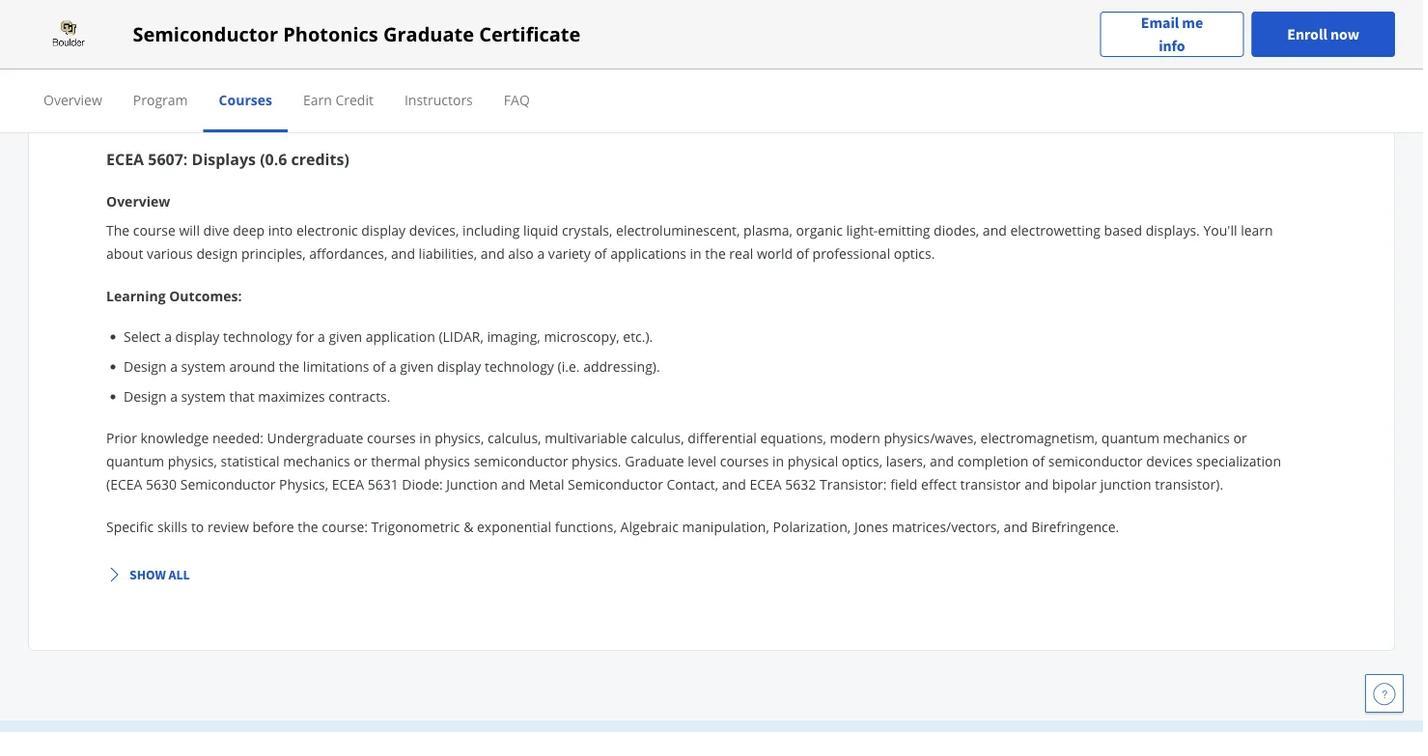 Task type: describe. For each thing, give the bounding box(es) containing it.
applications
[[611, 244, 687, 262]]

(ecea
[[106, 475, 142, 493]]

(0.6
[[260, 149, 287, 170]]

design for design a system around the limitations of a given display technology (i.e. addressing).
[[124, 357, 167, 376]]

specific skills to review before the course: trigonometric & exponential functions, algebraic manipulation, polarization, jones matrices/vectors, and birefringence.
[[106, 517, 1120, 536]]

certificate menu element
[[28, 70, 1396, 132]]

matrices/vectors,
[[892, 517, 1001, 536]]

technology inside list item
[[485, 357, 554, 376]]

polarization,
[[773, 517, 851, 536]]

crystals,
[[562, 221, 613, 239]]

1 vertical spatial courses
[[720, 452, 769, 470]]

in inside the course will dive deep into electronic display devices, including liquid crystals, electroluminescent, plasma, organic light-emitting diodes, and electrowetting based displays. you'll learn about various design principles, affordances, and liabilities, and also a variety of applications in the real world of professional optics.
[[690, 244, 702, 262]]

course:
[[322, 517, 368, 536]]

jones
[[855, 517, 889, 536]]

microscopy,
[[544, 327, 620, 346]]

physics
[[424, 452, 470, 470]]

transistor).
[[1156, 475, 1224, 493]]

undergraduate
[[267, 428, 364, 447]]

principles,
[[241, 244, 306, 262]]

learning
[[106, 286, 166, 305]]

credit
[[336, 90, 374, 109]]

faq
[[504, 90, 530, 109]]

imaging,
[[487, 327, 541, 346]]

and left bipolar
[[1025, 475, 1049, 493]]

select a display technology for a given application (lidar, imaging, microscopy, etc.). list item
[[124, 327, 1283, 347]]

and down the transistor
[[1004, 517, 1028, 536]]

effect
[[922, 475, 957, 493]]

optics,
[[842, 452, 883, 470]]

info
[[1159, 36, 1186, 56]]

electroluminescent,
[[616, 221, 740, 239]]

affordances,
[[309, 244, 388, 262]]

display inside list item
[[437, 357, 481, 376]]

certificate
[[479, 21, 581, 47]]

system for around
[[181, 357, 226, 376]]

0 vertical spatial courses
[[367, 428, 416, 447]]

to
[[191, 517, 204, 536]]

enroll now button
[[1252, 12, 1396, 57]]

level
[[688, 452, 717, 470]]

the inside the course will dive deep into electronic display devices, including liquid crystals, electroluminescent, plasma, organic light-emitting diodes, and electrowetting based displays. you'll learn about various design principles, affordances, and liabilities, and also a variety of applications in the real world of professional optics.
[[706, 244, 726, 262]]

completion
[[958, 452, 1029, 470]]

electronic
[[296, 221, 358, 239]]

prior knowledge needed: undergraduate courses in physics, calculus, multivariable calculus, differential equations, modern physics/waves, electromagnetism, quantum mechanics or quantum physics, statistical mechanics or thermal physics semiconductor physics. graduate level courses in physical optics, lasers, and completion of semiconductor devices specialization (ecea 5630 semiconductor physics, ecea 5631 diode: junction and metal semiconductor contact, and ecea 5632 transistor: field effect transistor and bipolar junction transistor).
[[106, 428, 1282, 493]]

program
[[133, 90, 188, 109]]

of down the crystals,
[[594, 244, 607, 262]]

1 horizontal spatial ecea
[[332, 475, 364, 493]]

review
[[208, 517, 249, 536]]

variety
[[549, 244, 591, 262]]

displays
[[192, 149, 256, 170]]

junction
[[1101, 475, 1152, 493]]

email me info button
[[1101, 11, 1244, 57]]

design a system around the limitations of a given display technology (i.e. addressing). list item
[[124, 356, 1283, 377]]

exponential
[[477, 517, 552, 536]]

1 9 from the left
[[175, 97, 186, 123]]

courses link
[[219, 90, 272, 109]]

all
[[169, 566, 190, 583]]

ecea 5607: displays (0.6 credits)
[[106, 149, 350, 170]]

maximizes
[[258, 387, 325, 406]]

needed:
[[212, 428, 264, 447]]

into
[[268, 221, 293, 239]]

contact,
[[667, 475, 719, 493]]

multivariable
[[545, 428, 628, 447]]

overview link
[[43, 90, 102, 109]]

list containing select a display technology for a given application (lidar, imaging, microscopy, etc.).
[[114, 327, 1283, 407]]

technology inside list item
[[223, 327, 293, 346]]

given inside list item
[[329, 327, 362, 346]]

help center image
[[1374, 682, 1397, 705]]

of inside list item
[[373, 357, 386, 376]]

displays.
[[1146, 221, 1201, 239]]

contracts.
[[329, 387, 391, 406]]

course
[[133, 221, 176, 239]]

statistical
[[221, 452, 280, 470]]

physics,
[[279, 475, 329, 493]]

bipolar
[[1053, 475, 1097, 493]]

skills
[[157, 517, 188, 536]]

devices
[[1147, 452, 1193, 470]]

program link
[[133, 90, 188, 109]]

manipulation,
[[682, 517, 770, 536]]

functions,
[[555, 517, 617, 536]]

select a display technology for a given application (lidar, imaging, microscopy, etc.).
[[124, 327, 653, 346]]

2 calculus, from the left
[[631, 428, 685, 447]]

application
[[366, 327, 435, 346]]

design for design a system that maximizes contracts.
[[124, 387, 167, 406]]

and right contact, on the bottom
[[722, 475, 747, 493]]

specific
[[106, 517, 154, 536]]

transistor
[[961, 475, 1022, 493]]

trigonometric
[[372, 517, 460, 536]]

junction
[[447, 475, 498, 493]]

5607:
[[148, 149, 188, 170]]

knowledge
[[141, 428, 209, 447]]

0 vertical spatial mechanics
[[1164, 428, 1231, 447]]

optics.
[[894, 244, 935, 262]]

electrowetting
[[1011, 221, 1101, 239]]

display inside list item
[[175, 327, 220, 346]]

semiconductor down physics.
[[568, 475, 664, 493]]

also
[[508, 244, 534, 262]]

a right select
[[164, 327, 172, 346]]

including
[[463, 221, 520, 239]]

1 horizontal spatial physics,
[[435, 428, 484, 447]]

1 vertical spatial physics,
[[168, 452, 217, 470]]

design a system that maximizes contracts.
[[124, 387, 391, 406]]

real
[[730, 244, 754, 262]]

and right diodes,
[[983, 221, 1007, 239]]

5631
[[368, 475, 399, 493]]

before
[[253, 517, 294, 536]]

learning outcomes:
[[106, 286, 242, 305]]

will
[[179, 221, 200, 239]]

specialization
[[1197, 452, 1282, 470]]

semiconductor down statistical at the left of the page
[[180, 475, 276, 493]]



Task type: vqa. For each thing, say whether or not it's contained in the screenshot.
matrices/vectors,
yes



Task type: locate. For each thing, give the bounding box(es) containing it.
0 horizontal spatial or
[[354, 452, 368, 470]]

graduate up contact, on the bottom
[[625, 452, 685, 470]]

learn
[[1242, 221, 1274, 239]]

of down electromagnetism,
[[1033, 452, 1045, 470]]

0 horizontal spatial in
[[420, 428, 431, 447]]

a down learning outcomes:
[[170, 357, 178, 376]]

0 vertical spatial the
[[706, 244, 726, 262]]

0 vertical spatial in
[[690, 244, 702, 262]]

show
[[129, 566, 166, 583]]

0 vertical spatial display
[[362, 221, 406, 239]]

courses down the differential at bottom
[[720, 452, 769, 470]]

email me info
[[1142, 13, 1204, 56]]

equations,
[[761, 428, 827, 447]]

about
[[106, 244, 143, 262]]

physical
[[788, 452, 839, 470]]

0 horizontal spatial given
[[329, 327, 362, 346]]

technology up around
[[223, 327, 293, 346]]

overview inside certificate menu element
[[43, 90, 102, 109]]

5630
[[146, 475, 177, 493]]

display inside the course will dive deep into electronic display devices, including liquid crystals, electroluminescent, plasma, organic light-emitting diodes, and electrowetting based displays. you'll learn about various design principles, affordances, and liabilities, and also a variety of applications in the real world of professional optics.
[[362, 221, 406, 239]]

of down the select a display technology for a given application (lidar, imaging, microscopy, etc.).
[[373, 357, 386, 376]]

1 system from the top
[[181, 357, 226, 376]]

overview down university of colorado boulder image
[[43, 90, 102, 109]]

1 horizontal spatial courses
[[720, 452, 769, 470]]

1 vertical spatial given
[[400, 357, 434, 376]]

prior
[[106, 428, 137, 447]]

plasma,
[[744, 221, 793, 239]]

select
[[124, 327, 161, 346]]

quantum up the (ecea
[[106, 452, 164, 470]]

2 horizontal spatial in
[[773, 452, 785, 470]]

given inside list item
[[400, 357, 434, 376]]

the up maximizes
[[279, 357, 300, 376]]

design inside list item
[[124, 387, 167, 406]]

0 vertical spatial technology
[[223, 327, 293, 346]]

1 semiconductor from the left
[[474, 452, 568, 470]]

differential
[[688, 428, 757, 447]]

design
[[196, 244, 238, 262]]

semiconductor
[[133, 21, 278, 47], [180, 475, 276, 493], [568, 475, 664, 493]]

1 horizontal spatial calculus,
[[631, 428, 685, 447]]

of right 'program' link
[[191, 97, 209, 123]]

1 horizontal spatial display
[[362, 221, 406, 239]]

show all button
[[99, 557, 198, 592]]

a inside the course will dive deep into electronic display devices, including liquid crystals, electroluminescent, plasma, organic light-emitting diodes, and electrowetting based displays. you'll learn about various design principles, affordances, and liabilities, and also a variety of applications in the real world of professional optics.
[[538, 244, 545, 262]]

metal
[[529, 475, 565, 493]]

graduate inside prior knowledge needed: undergraduate courses in physics, calculus, multivariable calculus, differential equations, modern physics/waves, electromagnetism, quantum mechanics or quantum physics, statistical mechanics or thermal physics semiconductor physics. graduate level courses in physical optics, lasers, and completion of semiconductor devices specialization (ecea 5630 semiconductor physics, ecea 5631 diode: junction and metal semiconductor contact, and ecea 5632 transistor: field effect transistor and bipolar junction transistor).
[[625, 452, 685, 470]]

0 horizontal spatial quantum
[[106, 452, 164, 470]]

courses
[[219, 90, 272, 109]]

electromagnetism,
[[981, 428, 1099, 447]]

0 horizontal spatial courses
[[367, 428, 416, 447]]

you'll
[[1204, 221, 1238, 239]]

0 vertical spatial overview
[[43, 90, 102, 109]]

courses up thermal
[[367, 428, 416, 447]]

that
[[229, 387, 255, 406]]

ecea left 5631
[[332, 475, 364, 493]]

thermal
[[371, 452, 421, 470]]

overview up course
[[106, 192, 170, 210]]

or left thermal
[[354, 452, 368, 470]]

1 vertical spatial mechanics
[[283, 452, 350, 470]]

display down (lidar, in the left top of the page
[[437, 357, 481, 376]]

faq link
[[504, 90, 530, 109]]

transistor:
[[820, 475, 887, 493]]

2 9 from the left
[[214, 97, 225, 123]]

the inside list item
[[279, 357, 300, 376]]

technology
[[223, 327, 293, 346], [485, 357, 554, 376]]

1 vertical spatial overview
[[106, 192, 170, 210]]

the
[[106, 221, 130, 239]]

0 horizontal spatial overview
[[43, 90, 102, 109]]

0 vertical spatial physics,
[[435, 428, 484, 447]]

emitting
[[878, 221, 931, 239]]

lasers,
[[887, 452, 927, 470]]

0 horizontal spatial calculus,
[[488, 428, 541, 447]]

1 horizontal spatial technology
[[485, 357, 554, 376]]

limitations
[[303, 357, 369, 376]]

design a system that maximizes contracts. list item
[[124, 386, 1283, 407]]

2 vertical spatial the
[[298, 517, 318, 536]]

me
[[1183, 13, 1204, 32]]

physics,
[[435, 428, 484, 447], [168, 452, 217, 470]]

physics.
[[572, 452, 622, 470]]

2 horizontal spatial display
[[437, 357, 481, 376]]

system for that
[[181, 387, 226, 406]]

a up the knowledge
[[170, 387, 178, 406]]

1 horizontal spatial 9
[[214, 97, 225, 123]]

system left the that
[[181, 387, 226, 406]]

0 horizontal spatial mechanics
[[283, 452, 350, 470]]

0 horizontal spatial display
[[175, 327, 220, 346]]

semiconductor up courses
[[133, 21, 278, 47]]

system inside list item
[[181, 387, 226, 406]]

2 design from the top
[[124, 387, 167, 406]]

1 horizontal spatial overview
[[106, 192, 170, 210]]

and left metal
[[501, 475, 526, 493]]

1 horizontal spatial mechanics
[[1164, 428, 1231, 447]]

given up limitations
[[329, 327, 362, 346]]

semiconductor up metal
[[474, 452, 568, 470]]

a inside list item
[[170, 387, 178, 406]]

a right the also
[[538, 244, 545, 262]]

2 system from the top
[[181, 387, 226, 406]]

birefringence.
[[1032, 517, 1120, 536]]

design a system around the limitations of a given display technology (i.e. addressing).
[[124, 357, 660, 376]]

enroll now
[[1288, 25, 1360, 44]]

1 vertical spatial display
[[175, 327, 220, 346]]

0 vertical spatial graduate
[[384, 21, 474, 47]]

graduate up instructors
[[384, 21, 474, 47]]

algebraic
[[621, 517, 679, 536]]

1 vertical spatial in
[[420, 428, 431, 447]]

1 vertical spatial graduate
[[625, 452, 685, 470]]

a right for
[[318, 327, 325, 346]]

show all
[[129, 566, 190, 583]]

(lidar,
[[439, 327, 484, 346]]

0 horizontal spatial ecea
[[106, 149, 144, 170]]

1 design from the top
[[124, 357, 167, 376]]

calculus, up metal
[[488, 428, 541, 447]]

0 vertical spatial system
[[181, 357, 226, 376]]

given
[[329, 327, 362, 346], [400, 357, 434, 376]]

1 horizontal spatial quantum
[[1102, 428, 1160, 447]]

ecea left 5607:
[[106, 149, 144, 170]]

organic
[[796, 221, 843, 239]]

semiconductor up bipolar
[[1049, 452, 1143, 470]]

instructors
[[405, 90, 473, 109]]

photonics
[[283, 21, 378, 47]]

1 horizontal spatial semiconductor
[[1049, 452, 1143, 470]]

0 horizontal spatial physics,
[[168, 452, 217, 470]]

liquid
[[524, 221, 559, 239]]

display down 'outcomes:'
[[175, 327, 220, 346]]

display
[[362, 221, 406, 239], [175, 327, 220, 346], [437, 357, 481, 376]]

semiconductor
[[474, 452, 568, 470], [1049, 452, 1143, 470]]

0 vertical spatial given
[[329, 327, 362, 346]]

the right the before
[[298, 517, 318, 536]]

0 vertical spatial or
[[1234, 428, 1248, 447]]

dive
[[203, 221, 229, 239]]

and down devices,
[[391, 244, 415, 262]]

5632
[[786, 475, 817, 493]]

system inside list item
[[181, 357, 226, 376]]

a down the select a display technology for a given application (lidar, imaging, microscopy, etc.).
[[389, 357, 397, 376]]

of right world
[[797, 244, 809, 262]]

semiconductor photonics graduate certificate
[[133, 21, 581, 47]]

calculus, up contact, on the bottom
[[631, 428, 685, 447]]

or up specialization at the right of the page
[[1234, 428, 1248, 447]]

of inside prior knowledge needed: undergraduate courses in physics, calculus, multivariable calculus, differential equations, modern physics/waves, electromagnetism, quantum mechanics or quantum physics, statistical mechanics or thermal physics semiconductor physics. graduate level courses in physical optics, lasers, and completion of semiconductor devices specialization (ecea 5630 semiconductor physics, ecea 5631 diode: junction and metal semiconductor contact, and ecea 5632 transistor: field effect transistor and bipolar junction transistor).
[[1033, 452, 1045, 470]]

quantum up the devices
[[1102, 428, 1160, 447]]

0 horizontal spatial 9
[[175, 97, 186, 123]]

1 calculus, from the left
[[488, 428, 541, 447]]

devices,
[[409, 221, 459, 239]]

2 horizontal spatial ecea
[[750, 475, 782, 493]]

9 right course
[[175, 97, 186, 123]]

0 vertical spatial design
[[124, 357, 167, 376]]

design down select
[[124, 357, 167, 376]]

display up affordances,
[[362, 221, 406, 239]]

ecea left 5632
[[750, 475, 782, 493]]

system left around
[[181, 357, 226, 376]]

0 horizontal spatial technology
[[223, 327, 293, 346]]

1 vertical spatial the
[[279, 357, 300, 376]]

1 vertical spatial design
[[124, 387, 167, 406]]

2 vertical spatial in
[[773, 452, 785, 470]]

1 vertical spatial or
[[354, 452, 368, 470]]

a
[[538, 244, 545, 262], [164, 327, 172, 346], [318, 327, 325, 346], [170, 357, 178, 376], [389, 357, 397, 376], [170, 387, 178, 406]]

1 vertical spatial system
[[181, 387, 226, 406]]

various
[[147, 244, 193, 262]]

etc.).
[[623, 327, 653, 346]]

0 vertical spatial quantum
[[1102, 428, 1160, 447]]

enroll
[[1288, 25, 1328, 44]]

earn credit
[[303, 90, 374, 109]]

the course will dive deep into electronic display devices, including liquid crystals, electroluminescent, plasma, organic light-emitting diodes, and electrowetting based displays. you'll learn about various design principles, affordances, and liabilities, and also a variety of applications in the real world of professional optics.
[[106, 221, 1274, 262]]

1 vertical spatial technology
[[485, 357, 554, 376]]

in down equations,
[[773, 452, 785, 470]]

technology down the imaging,
[[485, 357, 554, 376]]

2 vertical spatial display
[[437, 357, 481, 376]]

9
[[175, 97, 186, 123], [214, 97, 225, 123]]

(i.e.
[[558, 357, 580, 376]]

1 horizontal spatial given
[[400, 357, 434, 376]]

and down including
[[481, 244, 505, 262]]

liabilities,
[[419, 244, 477, 262]]

&
[[464, 517, 474, 536]]

the left real
[[706, 244, 726, 262]]

1 horizontal spatial in
[[690, 244, 702, 262]]

and up effect
[[930, 452, 954, 470]]

calculus,
[[488, 428, 541, 447], [631, 428, 685, 447]]

mechanics up the devices
[[1164, 428, 1231, 447]]

physics, up physics
[[435, 428, 484, 447]]

email
[[1142, 13, 1180, 32]]

mechanics down undergraduate
[[283, 452, 350, 470]]

0 horizontal spatial semiconductor
[[474, 452, 568, 470]]

in down electroluminescent,
[[690, 244, 702, 262]]

2 semiconductor from the left
[[1049, 452, 1143, 470]]

design inside list item
[[124, 357, 167, 376]]

1 horizontal spatial or
[[1234, 428, 1248, 447]]

based
[[1105, 221, 1143, 239]]

field
[[891, 475, 918, 493]]

in up physics
[[420, 428, 431, 447]]

credits)
[[291, 149, 350, 170]]

9 up displays at the left top
[[214, 97, 225, 123]]

design up prior
[[124, 387, 167, 406]]

course 9 of 9
[[106, 97, 225, 123]]

list
[[114, 327, 1283, 407]]

given down application in the top left of the page
[[400, 357, 434, 376]]

courses
[[367, 428, 416, 447], [720, 452, 769, 470]]

university of colorado boulder image
[[28, 19, 110, 50]]

physics, down the knowledge
[[168, 452, 217, 470]]

deep
[[233, 221, 265, 239]]

1 vertical spatial quantum
[[106, 452, 164, 470]]

design
[[124, 357, 167, 376], [124, 387, 167, 406]]

1 horizontal spatial graduate
[[625, 452, 685, 470]]

0 horizontal spatial graduate
[[384, 21, 474, 47]]



